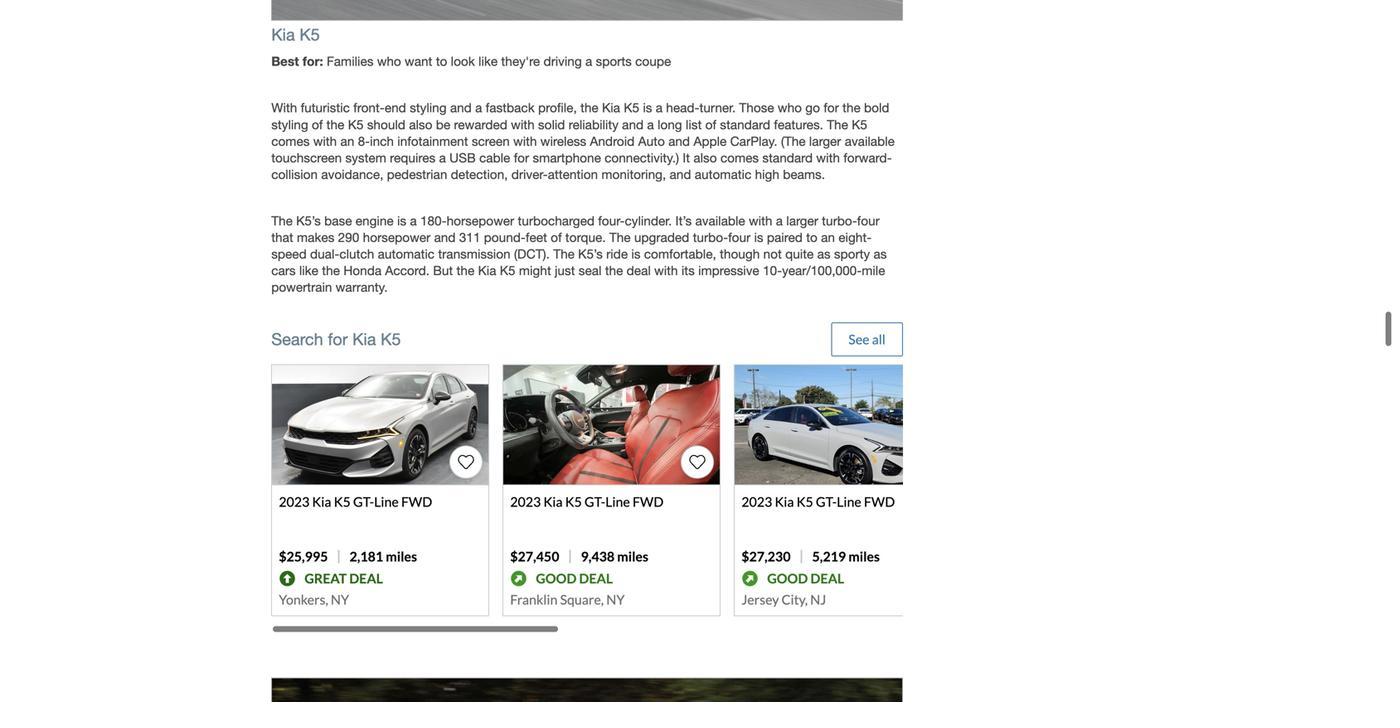 Task type: describe. For each thing, give the bounding box(es) containing it.
engine
[[356, 214, 394, 229]]

list
[[686, 117, 702, 132]]

long
[[658, 117, 682, 132]]

futuristic
[[301, 101, 350, 115]]

upgraded
[[634, 230, 689, 245]]

fwd for 2,181 miles
[[401, 494, 432, 510]]

beams.
[[783, 167, 825, 182]]

fwd for 5,219 miles
[[864, 494, 895, 510]]

290
[[338, 230, 359, 245]]

franklin square, ny
[[510, 592, 625, 608]]

line for 2,181
[[374, 494, 399, 510]]

fwd for 9,438 miles
[[633, 494, 664, 510]]

ride
[[606, 247, 628, 262]]

city,
[[782, 592, 808, 608]]

jersey city, nj
[[742, 592, 826, 608]]

franklin
[[510, 592, 558, 608]]

go
[[806, 101, 820, 115]]

avoidance,
[[321, 167, 384, 182]]

forward-
[[844, 150, 892, 165]]

0 vertical spatial for
[[824, 101, 839, 115]]

cars
[[271, 263, 296, 278]]

the up just
[[553, 247, 575, 262]]

reliability
[[569, 117, 619, 132]]

quite
[[786, 247, 814, 262]]

1 vertical spatial styling
[[271, 117, 308, 132]]

eight-
[[839, 230, 872, 245]]

yonkers,
[[279, 592, 328, 608]]

apple
[[694, 134, 727, 149]]

screen
[[472, 134, 510, 149]]

5,219 miles
[[812, 549, 880, 565]]

turbocharged
[[518, 214, 595, 229]]

square,
[[560, 592, 604, 608]]

pound-
[[484, 230, 526, 245]]

four-
[[598, 214, 625, 229]]

like inside the k5's base engine is a 180-horsepower turbocharged four-cylinder. it's available with a larger turbo-four that makes 290 horsepower and 311 pound-feet of torque. the upgraded turbo-four is paired to an eight- speed dual-clutch automatic transmission (dct). the k5's ride is comfortable, though not quite as sporty as cars like the honda accord. but the kia k5 might just seal the deal with its impressive 10-year/100,000-mile powertrain warranty.
[[299, 263, 318, 278]]

kia k5
[[271, 25, 320, 44]]

9,438 miles
[[581, 549, 649, 565]]

feet
[[526, 230, 547, 245]]

2023 kia k5 gt-line fwd for 5,219 miles
[[742, 494, 895, 510]]

auto
[[638, 134, 665, 149]]

not
[[764, 247, 782, 262]]

the down transmission
[[457, 263, 475, 278]]

2 horizontal spatial of
[[705, 117, 717, 132]]

want
[[405, 54, 432, 69]]

2,181 miles
[[350, 549, 417, 565]]

rewarded
[[454, 117, 507, 132]]

(dct).
[[514, 247, 550, 262]]

k5 up 8-
[[348, 117, 364, 132]]

the left bold on the right top
[[843, 101, 861, 115]]

the up that at left
[[271, 214, 293, 229]]

the up "ride"
[[610, 230, 631, 245]]

warranty.
[[336, 280, 388, 295]]

just
[[555, 263, 575, 278]]

great
[[305, 571, 347, 587]]

0 horizontal spatial four
[[728, 230, 751, 245]]

the down futuristic
[[326, 117, 344, 132]]

miles for 2,181 miles
[[386, 549, 417, 565]]

an inside the k5's base engine is a 180-horsepower turbocharged four-cylinder. it's available with a larger turbo-four that makes 290 horsepower and 311 pound-feet of torque. the upgraded turbo-four is paired to an eight- speed dual-clutch automatic transmission (dct). the k5's ride is comfortable, though not quite as sporty as cars like the honda accord. but the kia k5 might just seal the deal with its impressive 10-year/100,000-mile powertrain warranty.
[[821, 230, 835, 245]]

search
[[271, 330, 323, 349]]

who inside best for: families who want to look like they're driving a sports coupe
[[377, 54, 401, 69]]

and up be
[[450, 101, 472, 115]]

pedestrian
[[387, 167, 447, 182]]

system
[[345, 150, 386, 165]]

touchscreen
[[271, 150, 342, 165]]

5,219
[[812, 549, 846, 565]]

line for 9,438
[[606, 494, 630, 510]]

the down "ride"
[[605, 263, 623, 278]]

kia up "$25,995"
[[312, 494, 331, 510]]

search for kia k5
[[271, 330, 401, 349]]

dual-
[[310, 247, 340, 262]]

usb
[[450, 150, 476, 165]]

wireless
[[541, 134, 586, 149]]

the k5's base engine is a 180-horsepower turbocharged four-cylinder. it's available with a larger turbo-four that makes 290 horsepower and 311 pound-feet of torque. the upgraded turbo-four is paired to an eight- speed dual-clutch automatic transmission (dct). the k5's ride is comfortable, though not quite as sporty as cars like the honda accord. but the kia k5 might just seal the deal with its impressive 10-year/100,000-mile powertrain warranty.
[[271, 214, 887, 295]]

powertrain
[[271, 280, 332, 295]]

a up rewarded
[[475, 101, 482, 115]]

2023 for $27,450
[[510, 494, 541, 510]]

with up the beams.
[[816, 150, 840, 165]]

0 horizontal spatial turbo-
[[693, 230, 728, 245]]

its
[[682, 263, 695, 278]]

good deal for 9,438
[[536, 571, 613, 587]]

bold
[[864, 101, 890, 115]]

is up deal
[[631, 247, 641, 262]]

1 vertical spatial standard
[[763, 150, 813, 165]]

gt- for 2,181 miles
[[353, 494, 374, 510]]

the up reliability
[[581, 101, 599, 115]]

311
[[459, 230, 481, 245]]

a up paired
[[776, 214, 783, 229]]

cable
[[479, 150, 510, 165]]

k5 up for:
[[300, 25, 320, 44]]

see
[[849, 332, 870, 348]]

gt- for 9,438 miles
[[585, 494, 606, 510]]

profile,
[[538, 101, 577, 115]]

a up auto
[[647, 117, 654, 132]]

carplay.
[[730, 134, 778, 149]]

0 horizontal spatial also
[[409, 117, 433, 132]]

2 as from the left
[[874, 247, 887, 262]]

front-
[[353, 101, 385, 115]]

$27,230
[[742, 549, 791, 565]]

k5 down warranty.
[[381, 330, 401, 349]]

2024 kia k5 image
[[271, 0, 903, 21]]

comfortable,
[[644, 247, 716, 262]]

and down it
[[670, 167, 691, 182]]

an inside with futuristic front-end styling and a fastback profile, the kia k5 is a head-turner. those who go for the bold styling of the k5 should also be rewarded with solid reliability and a long list of standard features. the k5 comes with an 8-inch infotainment screen with wireless android auto and apple carplay. (the larger available touchscreen system requires a usb cable for smartphone connectivity.) it also comes standard with forward- collision avoidance, pedestrian detection, driver-attention monitoring, and automatic high beams.
[[340, 134, 354, 149]]

k5 down bold on the right top
[[852, 117, 868, 132]]

the down the dual-
[[322, 263, 340, 278]]

monitoring,
[[602, 167, 666, 182]]

it's
[[676, 214, 692, 229]]

k5 up 5,219
[[797, 494, 813, 510]]

to inside best for: families who want to look like they're driving a sports coupe
[[436, 54, 447, 69]]

great deal
[[305, 571, 383, 587]]

best
[[271, 54, 299, 69]]

9,438
[[581, 549, 615, 565]]

and up auto
[[622, 117, 644, 132]]

0 horizontal spatial of
[[312, 117, 323, 132]]

1 horizontal spatial k5's
[[578, 247, 603, 262]]

clutch
[[340, 247, 374, 262]]

10-
[[763, 263, 782, 278]]

inch
[[370, 134, 394, 149]]

see all
[[849, 332, 886, 348]]

high
[[755, 167, 780, 182]]

k5 inside the k5's base engine is a 180-horsepower turbocharged four-cylinder. it's available with a larger turbo-four that makes 290 horsepower and 311 pound-feet of torque. the upgraded turbo-four is paired to an eight- speed dual-clutch automatic transmission (dct). the k5's ride is comfortable, though not quite as sporty as cars like the honda accord. but the kia k5 might just seal the deal with its impressive 10-year/100,000-mile powertrain warranty.
[[500, 263, 516, 278]]

$25,995
[[279, 549, 328, 565]]

with up touchscreen
[[313, 134, 337, 149]]

good for square,
[[536, 571, 577, 587]]

cylinder.
[[625, 214, 672, 229]]

kia up "$27,230"
[[775, 494, 794, 510]]

a left 180- in the left of the page
[[410, 214, 417, 229]]

year/100,000-
[[782, 263, 862, 278]]

2,181
[[350, 549, 383, 565]]

0 horizontal spatial for
[[328, 330, 348, 349]]

torque.
[[565, 230, 606, 245]]



Task type: vqa. For each thing, say whether or not it's contained in the screenshot.
Cargo to the top
no



Task type: locate. For each thing, give the bounding box(es) containing it.
deal down 9,438
[[579, 571, 613, 587]]

and up it
[[669, 134, 690, 149]]

1 horizontal spatial miles
[[617, 549, 649, 565]]

good up 'franklin square, ny'
[[536, 571, 577, 587]]

0 horizontal spatial line
[[374, 494, 399, 510]]

accord.
[[385, 263, 430, 278]]

1 horizontal spatial available
[[845, 134, 895, 149]]

k5 up "android"
[[624, 101, 640, 115]]

driver-
[[511, 167, 548, 182]]

1 horizontal spatial of
[[551, 230, 562, 245]]

miles right 2,181 in the left bottom of the page
[[386, 549, 417, 565]]

collision
[[271, 167, 318, 182]]

speed
[[271, 247, 307, 262]]

2023 kia k5 gt-line fwd image for 9,438
[[504, 365, 720, 485]]

0 horizontal spatial good deal
[[536, 571, 613, 587]]

2 horizontal spatial 2023 kia k5 gt-line fwd image
[[735, 365, 952, 485]]

1 horizontal spatial line
[[606, 494, 630, 510]]

1 horizontal spatial deal
[[579, 571, 613, 587]]

0 vertical spatial styling
[[410, 101, 447, 115]]

0 horizontal spatial 2023
[[279, 494, 310, 510]]

1 horizontal spatial 2023 kia k5 gt-line fwd image
[[504, 365, 720, 485]]

1 vertical spatial who
[[778, 101, 802, 115]]

2 horizontal spatial fwd
[[864, 494, 895, 510]]

0 horizontal spatial miles
[[386, 549, 417, 565]]

with down fastback
[[511, 117, 535, 132]]

horsepower
[[447, 214, 514, 229], [363, 230, 431, 245]]

larger down features.
[[809, 134, 841, 149]]

2 good deal from the left
[[767, 571, 844, 587]]

a down infotainment
[[439, 150, 446, 165]]

automatic inside the k5's base engine is a 180-horsepower turbocharged four-cylinder. it's available with a larger turbo-four that makes 290 horsepower and 311 pound-feet of torque. the upgraded turbo-four is paired to an eight- speed dual-clutch automatic transmission (dct). the k5's ride is comfortable, though not quite as sporty as cars like the honda accord. but the kia k5 might just seal the deal with its impressive 10-year/100,000-mile powertrain warranty.
[[378, 247, 435, 262]]

0 vertical spatial also
[[409, 117, 433, 132]]

a left sports
[[586, 54, 592, 69]]

kia down transmission
[[478, 263, 496, 278]]

good deal for 5,219
[[767, 571, 844, 587]]

1 gt- from the left
[[353, 494, 374, 510]]

standard up carplay.
[[720, 117, 771, 132]]

might
[[519, 263, 551, 278]]

k5's
[[296, 214, 321, 229], [578, 247, 603, 262]]

deal down 5,219
[[811, 571, 844, 587]]

turbo- up though
[[693, 230, 728, 245]]

1 horizontal spatial gt-
[[585, 494, 606, 510]]

gt- up 9,438
[[585, 494, 606, 510]]

1 deal from the left
[[349, 571, 383, 587]]

sports
[[596, 54, 632, 69]]

comes up touchscreen
[[271, 134, 310, 149]]

1 horizontal spatial also
[[694, 150, 717, 165]]

1 2023 kia k5 gt-line fwd image from the left
[[272, 365, 489, 485]]

deal
[[349, 571, 383, 587], [579, 571, 613, 587], [811, 571, 844, 587]]

2 2023 from the left
[[510, 494, 541, 510]]

requires
[[390, 150, 436, 165]]

1 good deal from the left
[[536, 571, 613, 587]]

1 line from the left
[[374, 494, 399, 510]]

available inside with futuristic front-end styling and a fastback profile, the kia k5 is a head-turner. those who go for the bold styling of the k5 should also be rewarded with solid reliability and a long list of standard features. the k5 comes with an 8-inch infotainment screen with wireless android auto and apple carplay. (the larger available touchscreen system requires a usb cable for smartphone connectivity.) it also comes standard with forward- collision avoidance, pedestrian detection, driver-attention monitoring, and automatic high beams.
[[845, 134, 895, 149]]

kia
[[271, 25, 295, 44], [602, 101, 620, 115], [478, 263, 496, 278], [352, 330, 376, 349], [312, 494, 331, 510], [544, 494, 563, 510], [775, 494, 794, 510]]

for up driver-
[[514, 150, 529, 165]]

0 horizontal spatial 2023 kia k5 gt-line fwd
[[279, 494, 432, 510]]

good up jersey city, nj
[[767, 571, 808, 587]]

0 vertical spatial k5's
[[296, 214, 321, 229]]

a inside best for: families who want to look like they're driving a sports coupe
[[586, 54, 592, 69]]

kia down warranty.
[[352, 330, 376, 349]]

2023
[[279, 494, 310, 510], [510, 494, 541, 510], [742, 494, 772, 510]]

styling up be
[[410, 101, 447, 115]]

2 horizontal spatial deal
[[811, 571, 844, 587]]

for
[[824, 101, 839, 115], [514, 150, 529, 165], [328, 330, 348, 349]]

3 line from the left
[[837, 494, 862, 510]]

the inside with futuristic front-end styling and a fastback profile, the kia k5 is a head-turner. those who go for the bold styling of the k5 should also be rewarded with solid reliability and a long list of standard features. the k5 comes with an 8-inch infotainment screen with wireless android auto and apple carplay. (the larger available touchscreen system requires a usb cable for smartphone connectivity.) it also comes standard with forward- collision avoidance, pedestrian detection, driver-attention monitoring, and automatic high beams.
[[827, 117, 848, 132]]

for:
[[303, 54, 323, 69]]

1 horizontal spatial who
[[778, 101, 802, 115]]

line for 5,219
[[837, 494, 862, 510]]

k5 up 9,438
[[565, 494, 582, 510]]

0 horizontal spatial ny
[[331, 592, 349, 608]]

1 vertical spatial also
[[694, 150, 717, 165]]

1 good from the left
[[536, 571, 577, 587]]

that
[[271, 230, 293, 245]]

is
[[643, 101, 652, 115], [397, 214, 406, 229], [754, 230, 764, 245], [631, 247, 641, 262]]

they're
[[501, 54, 540, 69]]

0 vertical spatial comes
[[271, 134, 310, 149]]

deal for square,
[[579, 571, 613, 587]]

line up 5,219 miles at bottom right
[[837, 494, 862, 510]]

2 horizontal spatial line
[[837, 494, 862, 510]]

those
[[739, 101, 774, 115]]

turbo- up eight- at the right top
[[822, 214, 857, 229]]

2023 kia k5 gt-line fwd image for 2,181
[[272, 365, 489, 485]]

a up long
[[656, 101, 663, 115]]

1 vertical spatial four
[[728, 230, 751, 245]]

gt- up 2,181 in the left bottom of the page
[[353, 494, 374, 510]]

1 horizontal spatial styling
[[410, 101, 447, 115]]

0 vertical spatial available
[[845, 134, 895, 149]]

ny down great deal
[[331, 592, 349, 608]]

3 2023 from the left
[[742, 494, 772, 510]]

2023 kia k5 gt-line fwd up 2,181 in the left bottom of the page
[[279, 494, 432, 510]]

solid
[[538, 117, 565, 132]]

features.
[[774, 117, 824, 132]]

fwd up 9,438 miles in the bottom of the page
[[633, 494, 664, 510]]

1 vertical spatial larger
[[787, 214, 819, 229]]

2023 kia k5 gt-line fwd up 5,219
[[742, 494, 895, 510]]

1 fwd from the left
[[401, 494, 432, 510]]

2023 up "$27,230"
[[742, 494, 772, 510]]

fastback
[[486, 101, 535, 115]]

kia inside with futuristic front-end styling and a fastback profile, the kia k5 is a head-turner. those who go for the bold styling of the k5 should also be rewarded with solid reliability and a long list of standard features. the k5 comes with an 8-inch infotainment screen with wireless android auto and apple carplay. (the larger available touchscreen system requires a usb cable for smartphone connectivity.) it also comes standard with forward- collision avoidance, pedestrian detection, driver-attention monitoring, and automatic high beams.
[[602, 101, 620, 115]]

2023 kia k5 gt-line fwd image for 5,219
[[735, 365, 952, 485]]

1 horizontal spatial as
[[874, 247, 887, 262]]

0 horizontal spatial styling
[[271, 117, 308, 132]]

deal
[[627, 263, 651, 278]]

with down comfortable,
[[654, 263, 678, 278]]

0 vertical spatial to
[[436, 54, 447, 69]]

jersey
[[742, 592, 779, 608]]

1 horizontal spatial to
[[806, 230, 818, 245]]

1 horizontal spatial automatic
[[695, 167, 752, 182]]

four up eight- at the right top
[[857, 214, 880, 229]]

0 vertical spatial an
[[340, 134, 354, 149]]

k5's up 'makes'
[[296, 214, 321, 229]]

transmission
[[438, 247, 511, 262]]

2 miles from the left
[[617, 549, 649, 565]]

good deal up 'franklin square, ny'
[[536, 571, 613, 587]]

2023 up $27,450
[[510, 494, 541, 510]]

2 2023 kia k5 gt-line fwd image from the left
[[504, 365, 720, 485]]

1 horizontal spatial four
[[857, 214, 880, 229]]

automatic down apple
[[695, 167, 752, 182]]

all
[[872, 332, 886, 348]]

0 horizontal spatial k5's
[[296, 214, 321, 229]]

miles right 5,219
[[849, 549, 880, 565]]

the right features.
[[827, 117, 848, 132]]

of down turbocharged at the top left of page
[[551, 230, 562, 245]]

1 horizontal spatial 2023 kia k5 gt-line fwd
[[510, 494, 664, 510]]

comes down carplay.
[[721, 150, 759, 165]]

fwd up 5,219 miles at bottom right
[[864, 494, 895, 510]]

1 horizontal spatial for
[[514, 150, 529, 165]]

180-
[[420, 214, 447, 229]]

as up the mile
[[874, 247, 887, 262]]

four
[[857, 214, 880, 229], [728, 230, 751, 245]]

who
[[377, 54, 401, 69], [778, 101, 802, 115]]

to left look
[[436, 54, 447, 69]]

like up powertrain
[[299, 263, 318, 278]]

0 horizontal spatial 2023 kia k5 gt-line fwd image
[[272, 365, 489, 485]]

1 horizontal spatial fwd
[[633, 494, 664, 510]]

2 horizontal spatial for
[[824, 101, 839, 115]]

kia up reliability
[[602, 101, 620, 115]]

3 2023 kia k5 gt-line fwd from the left
[[742, 494, 895, 510]]

with futuristic front-end styling and a fastback profile, the kia k5 is a head-turner. those who go for the bold styling of the k5 should also be rewarded with solid reliability and a long list of standard features. the k5 comes with an 8-inch infotainment screen with wireless android auto and apple carplay. (the larger available touchscreen system requires a usb cable for smartphone connectivity.) it also comes standard with forward- collision avoidance, pedestrian detection, driver-attention monitoring, and automatic high beams.
[[271, 101, 895, 182]]

and inside the k5's base engine is a 180-horsepower turbocharged four-cylinder. it's available with a larger turbo-four that makes 290 horsepower and 311 pound-feet of torque. the upgraded turbo-four is paired to an eight- speed dual-clutch automatic transmission (dct). the k5's ride is comfortable, though not quite as sporty as cars like the honda accord. but the kia k5 might just seal the deal with its impressive 10-year/100,000-mile powertrain warranty.
[[434, 230, 456, 245]]

0 horizontal spatial fwd
[[401, 494, 432, 510]]

2 horizontal spatial 2023 kia k5 gt-line fwd
[[742, 494, 895, 510]]

for right "search" at the top of page
[[328, 330, 348, 349]]

is inside with futuristic front-end styling and a fastback profile, the kia k5 is a head-turner. those who go for the bold styling of the k5 should also be rewarded with solid reliability and a long list of standard features. the k5 comes with an 8-inch infotainment screen with wireless android auto and apple carplay. (the larger available touchscreen system requires a usb cable for smartphone connectivity.) it also comes standard with forward- collision avoidance, pedestrian detection, driver-attention monitoring, and automatic high beams.
[[643, 101, 652, 115]]

2023 for $25,995
[[279, 494, 310, 510]]

as up year/100,000-
[[817, 247, 831, 262]]

who inside with futuristic front-end styling and a fastback profile, the kia k5 is a head-turner. those who go for the bold styling of the k5 should also be rewarded with solid reliability and a long list of standard features. the k5 comes with an 8-inch infotainment screen with wireless android auto and apple carplay. (the larger available touchscreen system requires a usb cable for smartphone connectivity.) it also comes standard with forward- collision avoidance, pedestrian detection, driver-attention monitoring, and automatic high beams.
[[778, 101, 802, 115]]

infotainment
[[397, 134, 468, 149]]

2 good from the left
[[767, 571, 808, 587]]

available up forward-
[[845, 134, 895, 149]]

2 deal from the left
[[579, 571, 613, 587]]

larger inside with futuristic front-end styling and a fastback profile, the kia k5 is a head-turner. those who go for the bold styling of the k5 should also be rewarded with solid reliability and a long list of standard features. the k5 comes with an 8-inch infotainment screen with wireless android auto and apple carplay. (the larger available touchscreen system requires a usb cable for smartphone connectivity.) it also comes standard with forward- collision avoidance, pedestrian detection, driver-attention monitoring, and automatic high beams.
[[809, 134, 841, 149]]

see all link
[[831, 323, 903, 357]]

horsepower down engine
[[363, 230, 431, 245]]

1 vertical spatial like
[[299, 263, 318, 278]]

gt- for 5,219 miles
[[816, 494, 837, 510]]

turbo-
[[822, 214, 857, 229], [693, 230, 728, 245]]

of
[[312, 117, 323, 132], [705, 117, 717, 132], [551, 230, 562, 245]]

like inside best for: families who want to look like they're driving a sports coupe
[[479, 54, 498, 69]]

1 horizontal spatial good
[[767, 571, 808, 587]]

good deal up city,
[[767, 571, 844, 587]]

kia up best
[[271, 25, 295, 44]]

0 horizontal spatial like
[[299, 263, 318, 278]]

deal down 2,181 in the left bottom of the page
[[349, 571, 383, 587]]

3 2023 kia k5 gt-line fwd image from the left
[[735, 365, 952, 485]]

1 horizontal spatial 2023
[[510, 494, 541, 510]]

and down 180- in the left of the page
[[434, 230, 456, 245]]

end
[[385, 101, 406, 115]]

1 vertical spatial k5's
[[578, 247, 603, 262]]

attention
[[548, 167, 598, 182]]

1 horizontal spatial like
[[479, 54, 498, 69]]

0 horizontal spatial who
[[377, 54, 401, 69]]

good for city,
[[767, 571, 808, 587]]

1 as from the left
[[817, 247, 831, 262]]

to inside the k5's base engine is a 180-horsepower turbocharged four-cylinder. it's available with a larger turbo-four that makes 290 horsepower and 311 pound-feet of torque. the upgraded turbo-four is paired to an eight- speed dual-clutch automatic transmission (dct). the k5's ride is comfortable, though not quite as sporty as cars like the honda accord. but the kia k5 might just seal the deal with its impressive 10-year/100,000-mile powertrain warranty.
[[806, 230, 818, 245]]

automatic inside with futuristic front-end styling and a fastback profile, the kia k5 is a head-turner. those who go for the bold styling of the k5 should also be rewarded with solid reliability and a long list of standard features. the k5 comes with an 8-inch infotainment screen with wireless android auto and apple carplay. (the larger available touchscreen system requires a usb cable for smartphone connectivity.) it also comes standard with forward- collision avoidance, pedestrian detection, driver-attention monitoring, and automatic high beams.
[[695, 167, 752, 182]]

an
[[340, 134, 354, 149], [821, 230, 835, 245]]

line
[[374, 494, 399, 510], [606, 494, 630, 510], [837, 494, 862, 510]]

head-
[[666, 101, 700, 115]]

0 vertical spatial larger
[[809, 134, 841, 149]]

2023 kia k5 gt-line fwd for 2,181 miles
[[279, 494, 432, 510]]

the
[[581, 101, 599, 115], [843, 101, 861, 115], [326, 117, 344, 132], [322, 263, 340, 278], [457, 263, 475, 278], [605, 263, 623, 278]]

standard down (the
[[763, 150, 813, 165]]

2 line from the left
[[606, 494, 630, 510]]

with
[[271, 101, 297, 115]]

2023 kia k5 gt-line fwd for 9,438 miles
[[510, 494, 664, 510]]

1 horizontal spatial turbo-
[[822, 214, 857, 229]]

0 horizontal spatial good
[[536, 571, 577, 587]]

good deal
[[536, 571, 613, 587], [767, 571, 844, 587]]

honda
[[344, 263, 382, 278]]

8-
[[358, 134, 370, 149]]

2023 kia k5 gt-line fwd
[[279, 494, 432, 510], [510, 494, 664, 510], [742, 494, 895, 510]]

2 2023 kia k5 gt-line fwd from the left
[[510, 494, 664, 510]]

larger up paired
[[787, 214, 819, 229]]

miles right 9,438
[[617, 549, 649, 565]]

like
[[479, 54, 498, 69], [299, 263, 318, 278]]

is right engine
[[397, 214, 406, 229]]

1 horizontal spatial good deal
[[767, 571, 844, 587]]

3 deal from the left
[[811, 571, 844, 587]]

an left 8-
[[340, 134, 354, 149]]

four up though
[[728, 230, 751, 245]]

like right look
[[479, 54, 498, 69]]

deal for city,
[[811, 571, 844, 587]]

0 horizontal spatial horsepower
[[363, 230, 431, 245]]

should
[[367, 117, 406, 132]]

(the
[[781, 134, 806, 149]]

1 vertical spatial horsepower
[[363, 230, 431, 245]]

available inside the k5's base engine is a 180-horsepower turbocharged four-cylinder. it's available with a larger turbo-four that makes 290 horsepower and 311 pound-feet of torque. the upgraded turbo-four is paired to an eight- speed dual-clutch automatic transmission (dct). the k5's ride is comfortable, though not quite as sporty as cars like the honda accord. but the kia k5 might just seal the deal with its impressive 10-year/100,000-mile powertrain warranty.
[[695, 214, 745, 229]]

$27,450
[[510, 549, 559, 565]]

2023 kia k5 gt-line fwd image
[[272, 365, 489, 485], [504, 365, 720, 485], [735, 365, 952, 485]]

3 miles from the left
[[849, 549, 880, 565]]

0 vertical spatial automatic
[[695, 167, 752, 182]]

3 fwd from the left
[[864, 494, 895, 510]]

2023 kia k5 gt-line fwd up 9,438
[[510, 494, 664, 510]]

miles for 9,438 miles
[[617, 549, 649, 565]]

1 horizontal spatial comes
[[721, 150, 759, 165]]

larger inside the k5's base engine is a 180-horsepower turbocharged four-cylinder. it's available with a larger turbo-four that makes 290 horsepower and 311 pound-feet of torque. the upgraded turbo-four is paired to an eight- speed dual-clutch automatic transmission (dct). the k5's ride is comfortable, though not quite as sporty as cars like the honda accord. but the kia k5 might just seal the deal with its impressive 10-year/100,000-mile powertrain warranty.
[[787, 214, 819, 229]]

comes
[[271, 134, 310, 149], [721, 150, 759, 165]]

0 vertical spatial four
[[857, 214, 880, 229]]

1 ny from the left
[[331, 592, 349, 608]]

0 horizontal spatial deal
[[349, 571, 383, 587]]

impressive
[[698, 263, 759, 278]]

k5's up seal
[[578, 247, 603, 262]]

0 horizontal spatial comes
[[271, 134, 310, 149]]

fwd up 2,181 miles
[[401, 494, 432, 510]]

2 horizontal spatial miles
[[849, 549, 880, 565]]

2 vertical spatial for
[[328, 330, 348, 349]]

0 horizontal spatial an
[[340, 134, 354, 149]]

0 horizontal spatial as
[[817, 247, 831, 262]]

k5 up 2,181 in the left bottom of the page
[[334, 494, 351, 510]]

who up features.
[[778, 101, 802, 115]]

2 ny from the left
[[606, 592, 625, 608]]

ny
[[331, 592, 349, 608], [606, 592, 625, 608]]

1 vertical spatial an
[[821, 230, 835, 245]]

1 miles from the left
[[386, 549, 417, 565]]

1 vertical spatial automatic
[[378, 247, 435, 262]]

turner.
[[700, 101, 736, 115]]

it
[[683, 150, 690, 165]]

0 horizontal spatial gt-
[[353, 494, 374, 510]]

an left eight- at the right top
[[821, 230, 835, 245]]

1 vertical spatial for
[[514, 150, 529, 165]]

1 2023 from the left
[[279, 494, 310, 510]]

automatic
[[695, 167, 752, 182], [378, 247, 435, 262]]

detection,
[[451, 167, 508, 182]]

miles for 5,219 miles
[[849, 549, 880, 565]]

also down apple
[[694, 150, 717, 165]]

deal for ny
[[349, 571, 383, 587]]

1 horizontal spatial an
[[821, 230, 835, 245]]

0 horizontal spatial to
[[436, 54, 447, 69]]

1 vertical spatial comes
[[721, 150, 759, 165]]

2023 up "$25,995"
[[279, 494, 310, 510]]

1 2023 kia k5 gt-line fwd from the left
[[279, 494, 432, 510]]

0 vertical spatial turbo-
[[822, 214, 857, 229]]

0 vertical spatial horsepower
[[447, 214, 514, 229]]

automatic up 'accord.' at the top of page
[[378, 247, 435, 262]]

0 vertical spatial standard
[[720, 117, 771, 132]]

kia up $27,450
[[544, 494, 563, 510]]

2 horizontal spatial 2023
[[742, 494, 772, 510]]

for right go
[[824, 101, 839, 115]]

is up not
[[754, 230, 764, 245]]

0 horizontal spatial available
[[695, 214, 745, 229]]

1 vertical spatial turbo-
[[693, 230, 728, 245]]

1 vertical spatial available
[[695, 214, 745, 229]]

is up auto
[[643, 101, 652, 115]]

also up infotainment
[[409, 117, 433, 132]]

and
[[450, 101, 472, 115], [622, 117, 644, 132], [669, 134, 690, 149], [670, 167, 691, 182], [434, 230, 456, 245]]

but
[[433, 263, 453, 278]]

android
[[590, 134, 635, 149]]

kia inside the k5's base engine is a 180-horsepower turbocharged four-cylinder. it's available with a larger turbo-four that makes 290 horsepower and 311 pound-feet of torque. the upgraded turbo-four is paired to an eight- speed dual-clutch automatic transmission (dct). the k5's ride is comfortable, though not quite as sporty as cars like the honda accord. but the kia k5 might just seal the deal with its impressive 10-year/100,000-mile powertrain warranty.
[[478, 263, 496, 278]]

1 horizontal spatial horsepower
[[447, 214, 514, 229]]

mile
[[862, 263, 885, 278]]

line up 9,438 miles in the bottom of the page
[[606, 494, 630, 510]]

with up paired
[[749, 214, 773, 229]]

coupe
[[635, 54, 671, 69]]

0 vertical spatial like
[[479, 54, 498, 69]]

2 horizontal spatial gt-
[[816, 494, 837, 510]]

mazda mazda3 sedan image
[[271, 678, 903, 703]]

1 vertical spatial to
[[806, 230, 818, 245]]

0 horizontal spatial automatic
[[378, 247, 435, 262]]

as
[[817, 247, 831, 262], [874, 247, 887, 262]]

who left want
[[377, 54, 401, 69]]

good
[[536, 571, 577, 587], [767, 571, 808, 587]]

of inside the k5's base engine is a 180-horsepower turbocharged four-cylinder. it's available with a larger turbo-four that makes 290 horsepower and 311 pound-feet of torque. the upgraded turbo-four is paired to an eight- speed dual-clutch automatic transmission (dct). the k5's ride is comfortable, though not quite as sporty as cars like the honda accord. but the kia k5 might just seal the deal with its impressive 10-year/100,000-mile powertrain warranty.
[[551, 230, 562, 245]]

1 horizontal spatial ny
[[606, 592, 625, 608]]

to
[[436, 54, 447, 69], [806, 230, 818, 245]]

2023 for $27,230
[[742, 494, 772, 510]]

3 gt- from the left
[[816, 494, 837, 510]]

available right the it's
[[695, 214, 745, 229]]

available
[[845, 134, 895, 149], [695, 214, 745, 229]]

smartphone
[[533, 150, 601, 165]]

0 vertical spatial who
[[377, 54, 401, 69]]

2 gt- from the left
[[585, 494, 606, 510]]

2 fwd from the left
[[633, 494, 664, 510]]

ny right square,
[[606, 592, 625, 608]]

makes
[[297, 230, 335, 245]]

with up driver-
[[513, 134, 537, 149]]



